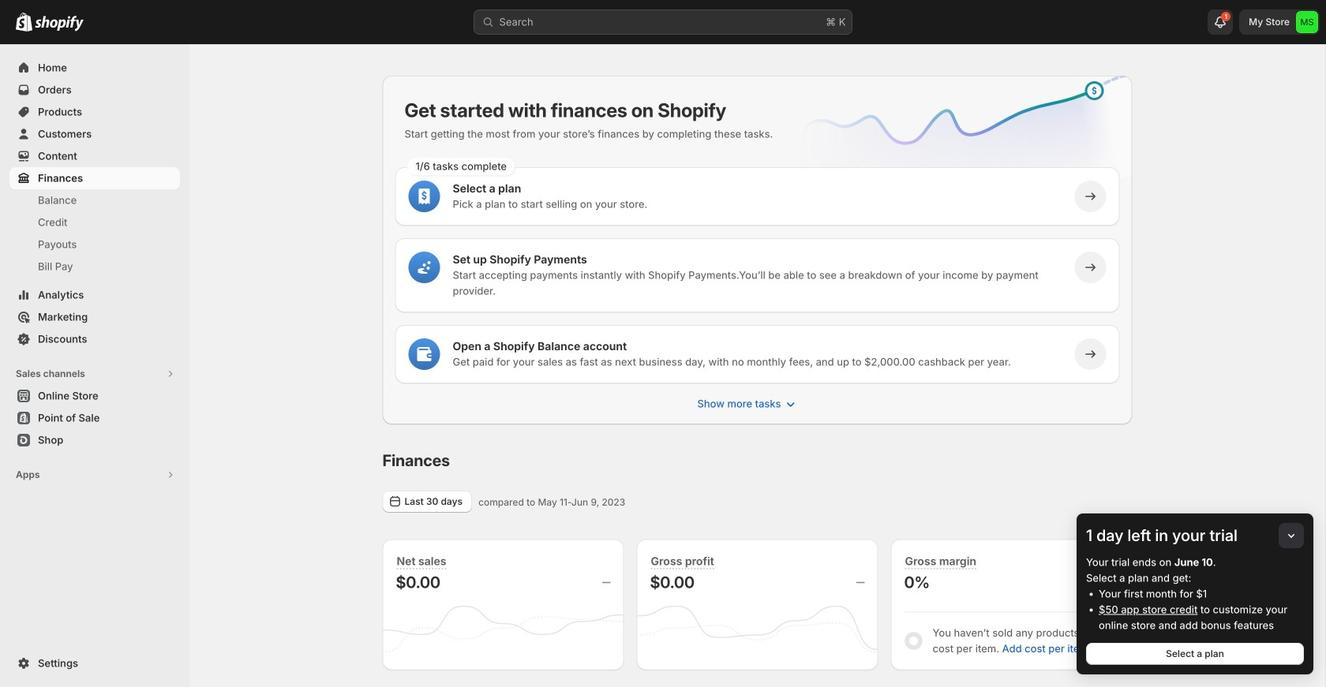Task type: locate. For each thing, give the bounding box(es) containing it.
shopify image
[[16, 12, 32, 31]]

shopify image
[[35, 16, 84, 31]]

select a plan image
[[417, 189, 432, 205]]



Task type: vqa. For each thing, say whether or not it's contained in the screenshot.
$ text box related to Orange
no



Task type: describe. For each thing, give the bounding box(es) containing it.
my store image
[[1297, 11, 1319, 33]]

set up shopify payments image
[[417, 260, 432, 276]]

open a shopify balance account image
[[417, 347, 432, 362]]

line chart image
[[774, 73, 1136, 202]]



